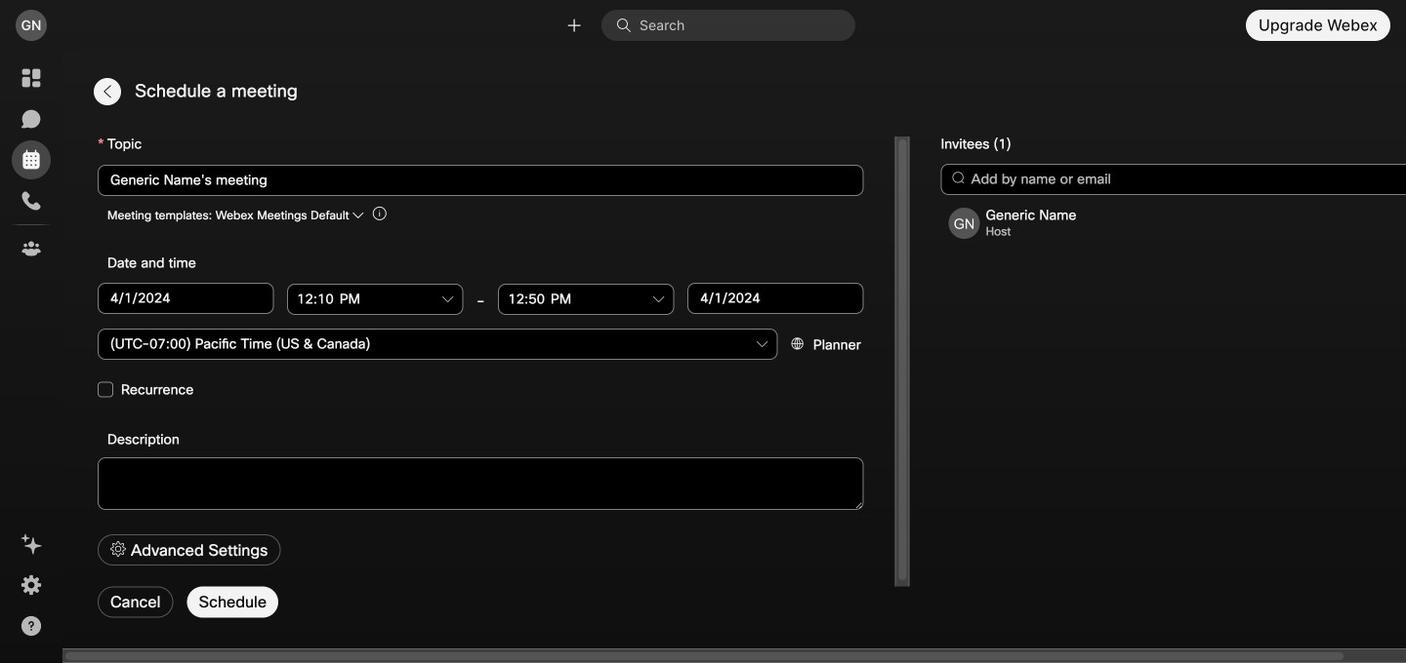 Task type: describe. For each thing, give the bounding box(es) containing it.
webex tab list
[[12, 59, 51, 269]]



Task type: vqa. For each thing, say whether or not it's contained in the screenshot.
navigation
yes



Task type: locate. For each thing, give the bounding box(es) containing it.
navigation
[[0, 51, 62, 664]]



